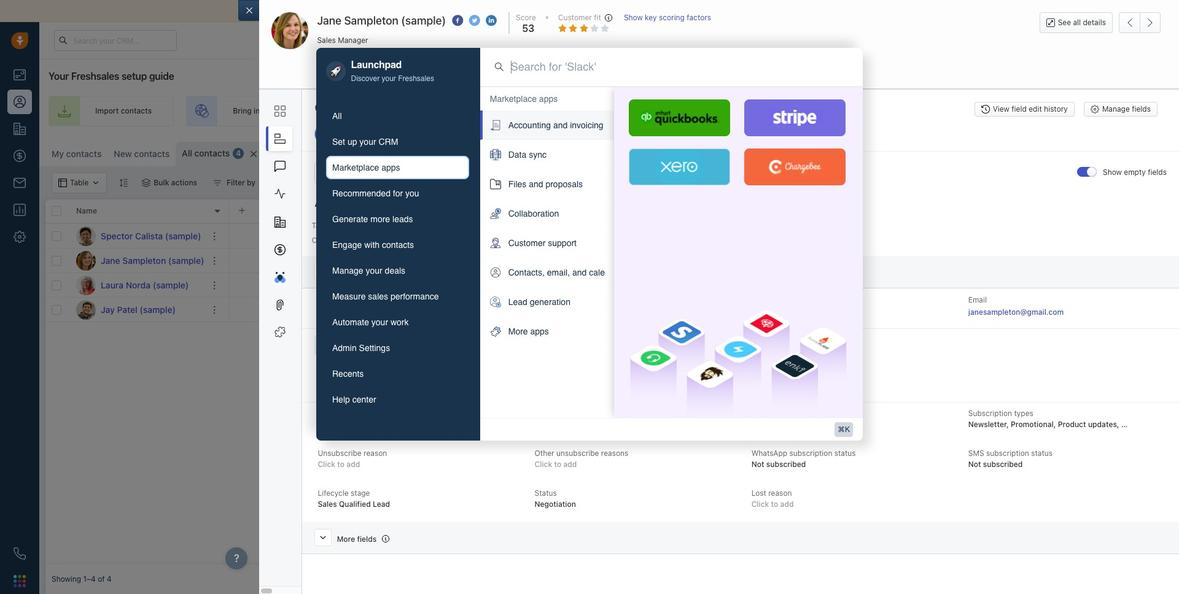 Task type: describe. For each thing, give the bounding box(es) containing it.
admin settings button
[[326, 337, 469, 360]]

0 vertical spatial all details
[[335, 130, 368, 139]]

email for email janesampleton@gmail.com
[[969, 295, 987, 305]]

lead inside list of options list box
[[508, 297, 528, 307]]

details up o
[[345, 130, 368, 139]]

engage
[[332, 240, 362, 250]]

contacts up filter by button
[[194, 148, 230, 158]]

add inside other unsubscribe reasons click to add
[[564, 460, 577, 469]]

press space to select this row. row containing jay patel (sample)
[[45, 298, 230, 322]]

measure sales performance
[[332, 292, 439, 302]]

(sample) left facebook circled icon
[[401, 14, 446, 27]]

add deal
[[1034, 107, 1065, 116]]

jay
[[101, 304, 115, 315]]

Search fields text field
[[315, 163, 741, 184]]

0 vertical spatial sampleton
[[344, 14, 399, 27]]

files
[[508, 179, 527, 189]]

james
[[535, 420, 558, 430]]

sales inside measure sales performance button
[[368, 292, 388, 302]]

and down route leads to your team
[[553, 120, 568, 130]]

email for email
[[336, 67, 355, 76]]

guide
[[149, 71, 174, 82]]

click for external id
[[318, 420, 335, 430]]

manage for manage fields
[[1102, 105, 1130, 114]]

bulk
[[154, 178, 169, 187]]

spector calista (sample) link
[[101, 230, 201, 242]]

⌘ for ⌘ o
[[334, 150, 341, 159]]

1 vertical spatial information
[[358, 269, 399, 278]]

0 vertical spatial jane
[[317, 14, 342, 27]]

apps inside marketplace apps button
[[382, 163, 400, 173]]

lifecycle stage sales qualified lead
[[318, 489, 390, 509]]

janesampleton@gmail.com
[[969, 308, 1064, 317]]

jane inside first name jane
[[318, 307, 335, 316]]

1 horizontal spatial of
[[563, 6, 571, 16]]

email
[[573, 6, 595, 16]]

your left mailbox
[[314, 6, 332, 16]]

add for unsubscribe
[[347, 460, 360, 469]]

connect your mailbox link
[[277, 6, 368, 16]]

1 vertical spatial tags
[[357, 236, 372, 245]]

1 horizontal spatial basic
[[401, 130, 420, 139]]

and left linkedin circled image
[[467, 6, 483, 16]]

to inside external id click to add
[[337, 420, 345, 430]]

all button
[[326, 105, 469, 128]]

show empty fields
[[1103, 168, 1167, 177]]

filter by button
[[205, 173, 264, 193]]

subscribed for whatsapp
[[766, 460, 806, 469]]

measure
[[332, 292, 366, 302]]

container_wx8msf4aqz5i3rn1 image for 'bulk actions' button
[[142, 179, 151, 187]]

data
[[743, 6, 761, 16]]

53
[[522, 23, 535, 34]]

your inside route leads to your team 'link'
[[583, 107, 599, 116]]

Search your CRM... text field
[[54, 30, 177, 51]]

customer fit
[[558, 13, 601, 22]]

account
[[752, 295, 780, 305]]

status negotiation
[[535, 489, 576, 509]]

generate more leads button
[[326, 208, 469, 231]]

up for set up your sales pipeline
[[875, 107, 884, 116]]

laura
[[101, 280, 124, 290]]

your inside set up your crm button
[[360, 137, 376, 147]]

status inside subscription status subscribed
[[797, 409, 819, 418]]

import contacts link
[[49, 96, 174, 127]]

close image
[[1161, 8, 1167, 14]]

launchpad
[[351, 60, 402, 71]]

subscription for subscription status subscribed
[[752, 409, 795, 418]]

more
[[371, 215, 390, 224]]

scoring
[[659, 13, 685, 22]]

connect
[[277, 6, 312, 16]]

1 vertical spatial in
[[254, 107, 260, 116]]

manage fields
[[1102, 105, 1151, 114]]

set up your sales pipeline link
[[815, 96, 975, 127]]

click for unsubscribe reason
[[318, 460, 335, 469]]

manage your deals button
[[326, 259, 469, 283]]

data sync
[[508, 150, 547, 160]]

subscription types
[[969, 409, 1034, 418]]

not for sms subscription status not subscribed
[[969, 460, 981, 469]]

to inside lost reason click to add
[[771, 500, 778, 509]]

more
[[508, 327, 528, 337]]

1 cell from the top
[[230, 224, 1173, 248]]

marketplace inside marketplace apps button
[[332, 163, 379, 173]]

your trial ends in 21 days
[[843, 36, 924, 44]]

details down discover
[[358, 101, 391, 114]]

admin settings
[[332, 344, 390, 353]]

performance
[[391, 292, 439, 302]]

sampleton inside last name sampleton (sample)
[[535, 307, 573, 316]]

0 horizontal spatial basic information
[[337, 269, 399, 278]]

setup
[[122, 71, 147, 82]]

status for sms
[[1031, 449, 1053, 458]]

1–4
[[83, 575, 96, 584]]

your for your trial ends in 21 days
[[843, 36, 858, 44]]

way
[[523, 6, 539, 16]]

1 vertical spatial basic
[[337, 269, 356, 278]]

add contact
[[1124, 147, 1167, 157]]

janesampleton@gmail.com link
[[969, 307, 1064, 319]]

show key scoring factors
[[624, 13, 711, 22]]

lifecycle
[[318, 489, 349, 498]]

j image
[[76, 300, 96, 320]]

pipeline
[[925, 107, 953, 116]]

your for your freshsales setup guide
[[49, 71, 69, 82]]

help
[[332, 395, 350, 405]]

calendar
[[589, 268, 622, 278]]

0 horizontal spatial freshsales
[[71, 71, 119, 82]]

tags click to add tags
[[312, 221, 372, 245]]

lead generation
[[508, 297, 571, 307]]

contacts right my
[[66, 149, 102, 159]]

sales for sales manager
[[317, 35, 336, 45]]

0 vertical spatial import
[[659, 6, 686, 16]]

1 vertical spatial fields
[[1148, 168, 1167, 177]]

your inside launchpad discover your freshsales
[[382, 75, 396, 83]]

route leads to your team link
[[483, 96, 641, 127]]

first name jane
[[318, 295, 354, 316]]

subscription for whatsapp
[[790, 449, 833, 458]]

email button
[[318, 61, 362, 82]]

id
[[348, 409, 355, 418]]

my contacts
[[52, 149, 102, 159]]

jane inside press space to select this row. row
[[101, 255, 120, 266]]

view field edit history
[[993, 105, 1068, 114]]

unsubscribe reason click to add
[[318, 449, 387, 469]]

⌘ for ⌘ k
[[838, 425, 845, 434]]

help center
[[332, 395, 376, 405]]

marketplace apps button
[[326, 156, 469, 180]]

empty
[[1124, 168, 1146, 177]]

container_wx8msf4aqz5i3rn1 image
[[917, 148, 926, 157]]

lead inside 'lifecycle stage sales qualified lead'
[[373, 500, 390, 509]]

53 button
[[519, 23, 535, 34]]

admin
[[332, 344, 357, 353]]

press space to select this row. row containing jane sampleton (sample)
[[45, 249, 230, 273]]

to inside 'link'
[[574, 107, 581, 116]]

team
[[601, 107, 619, 116]]

sms subscription status not subscribed
[[969, 449, 1053, 469]]

0 vertical spatial sync
[[542, 6, 561, 16]]

not for whatsapp subscription status not subscribed
[[752, 460, 764, 469]]

account widgetz.io (sample)
[[752, 295, 823, 317]]

press space to select this row. row containing spector calista (sample)
[[45, 224, 230, 249]]

container_wx8msf4aqz5i3rn1 image for filter by button
[[213, 179, 222, 187]]

data
[[508, 150, 527, 160]]

help center button
[[326, 388, 469, 412]]

marketplace apps inside button
[[332, 163, 400, 173]]

0 vertical spatial in
[[892, 36, 898, 44]]

show for show key scoring factors
[[624, 13, 643, 22]]

freshworks switcher image
[[14, 575, 26, 588]]

⌘ o
[[334, 150, 349, 159]]

more...
[[296, 149, 321, 158]]

import for import contacts button
[[1017, 147, 1041, 157]]

key
[[645, 13, 657, 22]]

dialog containing jane sampleton (sample)
[[239, 0, 1179, 595]]

import for import contacts link
[[95, 107, 119, 116]]

fields inside button
[[1132, 105, 1151, 114]]

set for set up your crm
[[332, 137, 345, 147]]

set for set up your sales pipeline
[[861, 107, 873, 116]]

name for first name
[[335, 295, 354, 305]]

set up your sales pipeline
[[861, 107, 953, 116]]

1 vertical spatial all details
[[315, 198, 359, 209]]

factors
[[687, 13, 711, 22]]

name for last name
[[552, 295, 571, 305]]

contacts down setup
[[121, 107, 152, 116]]

task button
[[548, 61, 589, 82]]

automate your work button
[[326, 311, 469, 334]]

up for set up your crm
[[348, 137, 357, 147]]

score 53
[[516, 13, 536, 34]]

k
[[845, 425, 850, 434]]

1 vertical spatial of
[[98, 575, 105, 584]]

3 cell from the top
[[230, 273, 1173, 297]]

sales owner james peterson
[[535, 409, 592, 430]]

add for lost
[[780, 500, 794, 509]]

status
[[535, 489, 557, 498]]

all inside button
[[1073, 18, 1081, 27]]

bring in website leads
[[233, 107, 311, 116]]

bring
[[233, 107, 252, 116]]

center
[[352, 395, 376, 405]]

reason for unsubscribe reason
[[364, 449, 387, 458]]

details inside button
[[1083, 18, 1106, 27]]

view field edit history button
[[975, 102, 1075, 117]]

(sample) inside "link"
[[165, 231, 201, 241]]

add for add contact
[[1124, 147, 1138, 157]]



Task type: locate. For each thing, give the bounding box(es) containing it.
recents
[[332, 369, 364, 379]]

4 up filter by
[[236, 149, 241, 158]]

name row
[[45, 200, 230, 224]]

0 horizontal spatial add
[[1034, 107, 1048, 116]]

(sample) down laura norda (sample) link
[[140, 304, 176, 315]]

1 horizontal spatial set
[[861, 107, 873, 116]]

name
[[76, 207, 97, 216]]

up inside set up your sales pipeline link
[[875, 107, 884, 116]]

all details up generate
[[315, 198, 359, 209]]

manage for manage your deals
[[332, 266, 363, 276]]

lead right qualified
[[373, 500, 390, 509]]

to right mailbox
[[368, 6, 376, 16]]

customer inside list of options list box
[[508, 238, 546, 248]]

1 horizontal spatial subscription
[[986, 449, 1029, 458]]

customer for customer support
[[508, 238, 546, 248]]

automate your work
[[332, 318, 409, 328]]

click inside external id click to add
[[318, 420, 335, 430]]

(sample) down jane sampleton (sample) link
[[153, 280, 189, 290]]

bulk actions button
[[134, 173, 205, 193]]

to down external
[[337, 420, 345, 430]]

0 horizontal spatial up
[[348, 137, 357, 147]]

unsubscribe
[[318, 449, 362, 458]]

0 horizontal spatial set
[[332, 137, 345, 147]]

not
[[752, 460, 764, 469], [969, 460, 981, 469]]

import contacts down setup
[[95, 107, 152, 116]]

your inside manage your deals button
[[366, 266, 382, 276]]

norda
[[126, 280, 151, 290]]

more apps
[[508, 327, 549, 337]]

1 vertical spatial set
[[332, 137, 345, 147]]

2 vertical spatial sales
[[318, 500, 337, 509]]

email up janesampleton@gmail.com
[[969, 295, 987, 305]]

sales down lifecycle on the left bottom
[[318, 500, 337, 509]]

sampleton up manager
[[344, 14, 399, 27]]

create sales sequence link
[[653, 96, 802, 127]]

1 vertical spatial basic information
[[337, 269, 399, 278]]

tags down generate more leads
[[357, 236, 372, 245]]

marketplace apps
[[490, 94, 558, 104], [490, 94, 558, 104], [332, 163, 400, 173]]

marketplace apps heading inside list of options list box
[[490, 93, 558, 105]]

deals
[[385, 266, 405, 276]]

subscription right whatsapp
[[790, 449, 833, 458]]

sales inside 'lifecycle stage sales qualified lead'
[[318, 500, 337, 509]]

not down whatsapp
[[752, 460, 764, 469]]

information
[[422, 130, 462, 139], [358, 269, 399, 278]]

0 horizontal spatial subscribed
[[766, 460, 806, 469]]

widgetz.io
[[752, 308, 790, 317]]

import all your sales data link
[[659, 6, 764, 16]]

task
[[566, 67, 582, 76]]

reason inside lost reason click to add
[[769, 489, 792, 498]]

2 row group from the left
[[230, 224, 1173, 322]]

click down other at the bottom left of page
[[535, 460, 552, 469]]

2 vertical spatial import
[[1017, 147, 1041, 157]]

2 vertical spatial sampleton
[[535, 307, 573, 316]]

linkedin circled image
[[486, 14, 497, 27]]

0 horizontal spatial ⌘
[[334, 150, 341, 159]]

customer left fit
[[558, 13, 592, 22]]

0 horizontal spatial not
[[752, 460, 764, 469]]

phone image
[[14, 548, 26, 560]]

1 vertical spatial up
[[348, 137, 357, 147]]

add inside tags click to add tags
[[341, 236, 355, 245]]

customer up contacts,
[[508, 238, 546, 248]]

up left pipeline
[[875, 107, 884, 116]]

external id click to add
[[318, 409, 360, 430]]

0 vertical spatial jane sampleton (sample)
[[317, 14, 446, 27]]

1 press space to select this row. row from the top
[[45, 224, 230, 249]]

route
[[530, 107, 551, 116]]

set inside button
[[332, 137, 345, 147]]

container_wx8msf4aqz5i3rn1 image inside filter by button
[[213, 179, 222, 187]]

0 horizontal spatial name
[[335, 295, 354, 305]]

status for whatsapp
[[835, 449, 856, 458]]

sales left manager
[[317, 35, 336, 45]]

0 vertical spatial fields
[[1132, 105, 1151, 114]]

(sample) down spector calista (sample) "link" on the left top of the page
[[168, 255, 204, 266]]

import down add deal link
[[1017, 147, 1041, 157]]

email inside button
[[336, 67, 355, 76]]

sales inside set up your sales pipeline link
[[904, 107, 923, 116]]

lead
[[508, 297, 528, 307], [373, 500, 390, 509]]

days
[[909, 36, 924, 44]]

1 horizontal spatial email
[[969, 295, 987, 305]]

sync inside list of options list box
[[529, 150, 547, 160]]

0 vertical spatial your
[[843, 36, 858, 44]]

with
[[364, 240, 380, 250]]

1 row group from the left
[[45, 224, 230, 322]]

0 vertical spatial lead
[[508, 297, 528, 307]]

0 horizontal spatial your
[[49, 71, 69, 82]]

container_wx8msf4aqz5i3rn1 image
[[142, 179, 151, 187], [213, 179, 222, 187]]

subscription left types
[[969, 409, 1012, 418]]

import right the key
[[659, 6, 686, 16]]

0 vertical spatial information
[[422, 130, 462, 139]]

name inside first name jane
[[335, 295, 354, 305]]

2 not from the left
[[969, 460, 981, 469]]

contacts inside group
[[1043, 147, 1074, 157]]

1 horizontal spatial up
[[875, 107, 884, 116]]

not inside sms subscription status not subscribed
[[969, 460, 981, 469]]

leads inside 'link'
[[553, 107, 572, 116]]

1 subscription from the left
[[752, 409, 795, 418]]

reason for lost reason
[[769, 489, 792, 498]]

⌘ left o
[[334, 150, 341, 159]]

add
[[341, 236, 355, 245], [347, 420, 360, 430], [347, 460, 360, 469], [564, 460, 577, 469], [780, 500, 794, 509]]

1 horizontal spatial show
[[1103, 168, 1122, 177]]

1 horizontal spatial lead
[[508, 297, 528, 307]]

subscribed inside whatsapp subscription status not subscribed
[[766, 460, 806, 469]]

customer support
[[508, 238, 577, 248]]

2 horizontal spatial status
[[1031, 449, 1053, 458]]

lead left last at left
[[508, 297, 528, 307]]

1 horizontal spatial customer
[[558, 13, 592, 22]]

customize
[[929, 147, 967, 157]]

twitter circled image
[[469, 14, 480, 27]]

to down "unsubscribe"
[[337, 460, 345, 469]]

add for add deal
[[1034, 107, 1048, 116]]

0 horizontal spatial import
[[95, 107, 119, 116]]

1 horizontal spatial information
[[422, 130, 462, 139]]

name right last at left
[[552, 295, 571, 305]]

j image
[[76, 251, 96, 271]]

fields up add contact
[[1132, 105, 1151, 114]]

reasons
[[601, 449, 629, 458]]

list of options list box
[[480, 87, 622, 346]]

1 vertical spatial sync
[[529, 150, 547, 160]]

1 horizontal spatial subscribed
[[983, 460, 1023, 469]]

status inside whatsapp subscription status not subscribed
[[835, 449, 856, 458]]

s image
[[76, 226, 96, 246]]

manage fields button
[[1084, 102, 1158, 117]]

0 horizontal spatial jane sampleton (sample)
[[101, 255, 204, 266]]

⌘ inside press-command-k-to-open-and-close element
[[838, 425, 845, 434]]

add for external
[[347, 420, 360, 430]]

measure sales performance button
[[326, 285, 469, 309]]

marketplace inside list of options list box
[[490, 94, 537, 104]]

jane sampleton (sample) inside press space to select this row. row
[[101, 255, 204, 266]]

history
[[1044, 105, 1068, 114]]

your left pipeline
[[886, 107, 902, 116]]

tab list
[[326, 105, 469, 412]]

4 inside all contacts 4
[[236, 149, 241, 158]]

subscribed down whatsapp
[[766, 460, 806, 469]]

0 horizontal spatial sampleton
[[122, 255, 166, 266]]

subscription for sms
[[986, 449, 1029, 458]]

marketplace apps heading
[[490, 93, 558, 105], [490, 93, 558, 105]]

press space to select this row. row
[[45, 224, 230, 249], [45, 249, 230, 273], [45, 273, 230, 298], [45, 298, 230, 322]]

1 horizontal spatial tags
[[357, 236, 372, 245]]

0 vertical spatial up
[[875, 107, 884, 116]]

1 subscribed from the left
[[766, 460, 806, 469]]

jay patel (sample)
[[101, 304, 176, 315]]

19266529503 link
[[318, 374, 369, 383]]

0 horizontal spatial customer
[[508, 238, 546, 248]]

sampleton up laura norda (sample)
[[122, 255, 166, 266]]

1 container_wx8msf4aqz5i3rn1 image from the left
[[142, 179, 151, 187]]

container_wx8msf4aqz5i3rn1 image inside 'bulk actions' button
[[142, 179, 151, 187]]

show for show empty fields
[[1103, 168, 1122, 177]]

1 vertical spatial import contacts
[[1017, 147, 1074, 157]]

press-command-k-to-open-and-close element
[[835, 423, 853, 437]]

subscribed
[[752, 420, 792, 430]]

and right files
[[529, 179, 543, 189]]

and right the 'email,'
[[572, 268, 587, 278]]

0 vertical spatial basic information
[[401, 130, 462, 139]]

1 horizontal spatial your
[[843, 36, 858, 44]]

see all details button
[[1040, 12, 1113, 33]]

0 vertical spatial add
[[1034, 107, 1048, 116]]

0 vertical spatial basic
[[401, 130, 420, 139]]

0 horizontal spatial import contacts
[[95, 107, 152, 116]]

show left the key
[[624, 13, 643, 22]]

jay patel (sample) link
[[101, 304, 176, 316]]

(sample) right generation
[[575, 307, 606, 316]]

phone element
[[7, 542, 32, 566]]

details up generate
[[329, 198, 359, 209]]

⌘ up whatsapp subscription status not subscribed
[[838, 425, 845, 434]]

0 horizontal spatial lead
[[373, 500, 390, 509]]

basic information down all button
[[401, 130, 462, 139]]

1 vertical spatial ⌘
[[838, 425, 845, 434]]

2-
[[514, 6, 523, 16]]

all details
[[335, 130, 368, 139], [315, 198, 359, 209]]

of right 1–4
[[98, 575, 105, 584]]

subscribed for sms
[[983, 460, 1023, 469]]

press space to select this row. row containing laura norda (sample)
[[45, 273, 230, 298]]

other unsubscribe reasons click to add
[[535, 449, 629, 469]]

details
[[1083, 18, 1106, 27], [358, 101, 391, 114], [345, 130, 368, 139], [329, 198, 359, 209]]

click inside other unsubscribe reasons click to add
[[535, 460, 552, 469]]

for
[[393, 189, 403, 199]]

click down external
[[318, 420, 335, 430]]

your inside the automate your work button
[[371, 318, 388, 328]]

your down the launchpad
[[382, 75, 396, 83]]

enable
[[485, 6, 512, 16]]

click inside tags click to add tags
[[312, 236, 330, 245]]

(sample) right calista
[[165, 231, 201, 241]]

subscription inside sms subscription status not subscribed
[[986, 449, 1029, 458]]

import contacts button
[[1001, 142, 1080, 163]]

1 not from the left
[[752, 460, 764, 469]]

bulk actions
[[154, 178, 197, 187]]

owner
[[555, 409, 577, 418]]

import inside button
[[1017, 147, 1041, 157]]

email janesampleton@gmail.com
[[969, 295, 1064, 317]]

all right scoring
[[688, 6, 697, 16]]

bring in website leads link
[[186, 96, 333, 127]]

add deal link
[[987, 96, 1087, 127]]

see
[[1058, 18, 1071, 27]]

grid
[[45, 198, 1173, 565]]

1 horizontal spatial import
[[659, 6, 686, 16]]

import contacts group
[[1001, 142, 1101, 163]]

4 press space to select this row. row from the top
[[45, 298, 230, 322]]

show left empty
[[1103, 168, 1122, 177]]

mobile
[[318, 362, 341, 372]]

subscription for subscription types
[[969, 409, 1012, 418]]

0 horizontal spatial container_wx8msf4aqz5i3rn1 image
[[142, 179, 151, 187]]

to inside other unsubscribe reasons click to add
[[554, 460, 562, 469]]

21
[[900, 36, 907, 44]]

1 vertical spatial all
[[1073, 18, 1081, 27]]

sales right create on the right of page
[[725, 107, 744, 116]]

2 subscription from the left
[[986, 449, 1029, 458]]

contacts down deal
[[1043, 147, 1074, 157]]

email,
[[547, 268, 570, 278]]

1 vertical spatial reason
[[769, 489, 792, 498]]

reason inside unsubscribe reason click to add
[[364, 449, 387, 458]]

manage inside tab list
[[332, 266, 363, 276]]

contacts,
[[508, 268, 545, 278]]

1 vertical spatial manage
[[332, 266, 363, 276]]

freshsales inside launchpad discover your freshsales
[[398, 75, 434, 83]]

0 vertical spatial show
[[624, 13, 643, 22]]

click left engage
[[312, 236, 330, 245]]

grid containing spector calista (sample)
[[45, 198, 1173, 565]]

1 horizontal spatial subscription
[[969, 409, 1012, 418]]

tab list containing all
[[326, 105, 469, 412]]

1 horizontal spatial add
[[1124, 147, 1138, 157]]

click down "unsubscribe"
[[318, 460, 335, 469]]

tags
[[312, 221, 328, 230], [357, 236, 372, 245]]

row group
[[45, 224, 230, 322], [230, 224, 1173, 322]]

customer for customer fit
[[558, 13, 592, 22]]

import down 'your freshsales setup guide'
[[95, 107, 119, 116]]

call button
[[368, 61, 405, 82]]

by
[[247, 178, 256, 187]]

leads right website
[[292, 107, 311, 116]]

click down lost
[[752, 500, 769, 509]]

1 horizontal spatial leads
[[393, 215, 413, 224]]

1 horizontal spatial 4
[[236, 149, 241, 158]]

subscribed inside sms subscription status not subscribed
[[983, 460, 1023, 469]]

sales up james
[[535, 409, 553, 418]]

sales inside create sales sequence link
[[725, 107, 744, 116]]

leads right the 'more' on the left
[[393, 215, 413, 224]]

contact
[[315, 101, 355, 114]]

basic down all button
[[401, 130, 420, 139]]

improve
[[378, 6, 411, 16]]

to down other at the bottom left of page
[[554, 460, 562, 469]]

customer
[[558, 13, 592, 22], [508, 238, 546, 248]]

1 vertical spatial email
[[969, 295, 987, 305]]

import contacts for import contacts button
[[1017, 147, 1074, 157]]

and
[[467, 6, 483, 16], [553, 120, 568, 130], [529, 179, 543, 189], [572, 268, 587, 278]]

1 vertical spatial your
[[49, 71, 69, 82]]

1 vertical spatial sampleton
[[122, 255, 166, 266]]

contacts inside tab list
[[382, 240, 414, 250]]

add inside external id click to add
[[347, 420, 360, 430]]

2 horizontal spatial leads
[[553, 107, 572, 116]]

0 vertical spatial set
[[861, 107, 873, 116]]

subscription inside whatsapp subscription status not subscribed
[[790, 449, 833, 458]]

container_wx8msf4aqz5i3rn1 image left bulk
[[142, 179, 151, 187]]

not inside whatsapp subscription status not subscribed
[[752, 460, 764, 469]]

qualified
[[339, 500, 371, 509]]

0 horizontal spatial subscription
[[790, 449, 833, 458]]

types
[[1014, 409, 1034, 418]]

stage
[[351, 489, 370, 498]]

2 subscription from the left
[[969, 409, 1012, 418]]

sales left data
[[720, 6, 741, 16]]

1 subscription from the left
[[790, 449, 833, 458]]

discover
[[351, 75, 380, 83]]

showing
[[52, 575, 81, 584]]

4 cell from the top
[[230, 298, 1173, 322]]

sales up automate your work
[[368, 292, 388, 302]]

1 vertical spatial customer
[[508, 238, 546, 248]]

0 horizontal spatial 4
[[107, 575, 112, 584]]

freshsales up import contacts link
[[71, 71, 119, 82]]

subscription right sms
[[986, 449, 1029, 458]]

0 vertical spatial of
[[563, 6, 571, 16]]

click for lost reason
[[752, 500, 769, 509]]

1 vertical spatial lead
[[373, 500, 390, 509]]

0 vertical spatial reason
[[364, 449, 387, 458]]

0 vertical spatial import contacts
[[95, 107, 152, 116]]

import contacts inside button
[[1017, 147, 1074, 157]]

0 horizontal spatial email
[[336, 67, 355, 76]]

1 name from the left
[[335, 295, 354, 305]]

leads inside button
[[393, 215, 413, 224]]

1 vertical spatial jane
[[101, 255, 120, 266]]

basic information down with
[[337, 269, 399, 278]]

to
[[368, 6, 376, 16], [574, 107, 581, 116], [332, 236, 339, 245], [337, 420, 345, 430], [337, 460, 345, 469], [554, 460, 562, 469], [771, 500, 778, 509]]

email inside email janesampleton@gmail.com
[[969, 295, 987, 305]]

sales inside sales owner james peterson
[[535, 409, 553, 418]]

manage your deals
[[332, 266, 405, 276]]

to inside tags click to add tags
[[332, 236, 339, 245]]

reason right lost
[[769, 489, 792, 498]]

2 press space to select this row. row from the top
[[45, 249, 230, 273]]

import contacts for import contacts link
[[95, 107, 152, 116]]

score
[[516, 13, 536, 22]]

work
[[391, 318, 409, 328]]

0 horizontal spatial reason
[[364, 449, 387, 458]]

my
[[52, 149, 64, 159]]

add inside lost reason click to add
[[780, 500, 794, 509]]

fields
[[1132, 105, 1151, 114], [1148, 168, 1167, 177]]

(sample) inside last name sampleton (sample)
[[575, 307, 606, 316]]

filter
[[227, 178, 245, 187]]

laura norda (sample) link
[[101, 279, 189, 291]]

click inside unsubscribe reason click to add
[[318, 460, 335, 469]]

0 vertical spatial sales
[[317, 35, 336, 45]]

subscribed down sms
[[983, 460, 1023, 469]]

basic up measure
[[337, 269, 356, 278]]

1 horizontal spatial sampleton
[[344, 14, 399, 27]]

marketplace apps inside list of options list box
[[490, 94, 558, 104]]

of left email
[[563, 6, 571, 16]]

up inside set up your crm button
[[348, 137, 357, 147]]

to down whatsapp
[[771, 500, 778, 509]]

reason right "unsubscribe"
[[364, 449, 387, 458]]

manager
[[338, 35, 368, 45]]

0 horizontal spatial basic
[[337, 269, 356, 278]]

contacts right new
[[134, 149, 170, 159]]

facebook circled image
[[452, 14, 463, 27]]

4 right 1–4
[[107, 575, 112, 584]]

generate
[[332, 215, 368, 224]]

to down generate
[[332, 236, 339, 245]]

in left 21
[[892, 36, 898, 44]]

0 horizontal spatial manage
[[332, 266, 363, 276]]

all inside button
[[332, 111, 342, 121]]

to up invoicing
[[574, 107, 581, 116]]

proposals
[[546, 179, 583, 189]]

sales left pipeline
[[904, 107, 923, 116]]

0 horizontal spatial of
[[98, 575, 105, 584]]

all details up o
[[335, 130, 368, 139]]

fields down contact
[[1148, 168, 1167, 177]]

2 name from the left
[[552, 295, 571, 305]]

1 vertical spatial show
[[1103, 168, 1122, 177]]

1 vertical spatial import
[[95, 107, 119, 116]]

2 cell from the top
[[230, 249, 1173, 273]]

showing 1–4 of 4
[[52, 575, 112, 584]]

name inside last name sampleton (sample)
[[552, 295, 571, 305]]

menu
[[614, 87, 863, 418]]

your right scoring
[[700, 6, 718, 16]]

email down sales manager
[[336, 67, 355, 76]]

1 horizontal spatial in
[[892, 36, 898, 44]]

1 horizontal spatial container_wx8msf4aqz5i3rn1 image
[[213, 179, 222, 187]]

your up invoicing
[[583, 107, 599, 116]]

1 horizontal spatial not
[[969, 460, 981, 469]]

information up measure sales performance
[[358, 269, 399, 278]]

1 horizontal spatial manage
[[1102, 105, 1130, 114]]

cell
[[230, 224, 1173, 248], [230, 249, 1173, 273], [230, 273, 1173, 297], [230, 298, 1173, 322]]

Search for 'Slack' field
[[511, 59, 848, 75]]

information down all button
[[422, 130, 462, 139]]

subscription up subscribed
[[752, 409, 795, 418]]

1 horizontal spatial all
[[1073, 18, 1081, 27]]

(sample) inside account widgetz.io (sample)
[[792, 308, 823, 317]]

o
[[343, 150, 349, 159]]

sampleton down last at left
[[535, 307, 573, 316]]

not down sms
[[969, 460, 981, 469]]

all right see
[[1073, 18, 1081, 27]]

1 vertical spatial sales
[[535, 409, 553, 418]]

subscription inside subscription status subscribed
[[752, 409, 795, 418]]

2 vertical spatial jane
[[318, 307, 335, 316]]

0 horizontal spatial tags
[[312, 221, 328, 230]]

to inside unsubscribe reason click to add
[[337, 460, 345, 469]]

0 horizontal spatial leads
[[292, 107, 311, 116]]

0 vertical spatial ⌘
[[334, 150, 341, 159]]

jane up sales manager
[[317, 14, 342, 27]]

engage with contacts
[[332, 240, 414, 250]]

19266529503
[[318, 374, 369, 383]]

sales for sales owner james peterson
[[535, 409, 553, 418]]

contacts down generate more leads button
[[382, 240, 414, 250]]

2 subscribed from the left
[[983, 460, 1023, 469]]

add inside unsubscribe reason click to add
[[347, 460, 360, 469]]

l image
[[76, 275, 96, 295]]

0 horizontal spatial subscription
[[752, 409, 795, 418]]

mailbox
[[334, 6, 366, 16]]

status inside sms subscription status not subscribed
[[1031, 449, 1053, 458]]

tags left generate
[[312, 221, 328, 230]]

row group containing spector calista (sample)
[[45, 224, 230, 322]]

0 vertical spatial tags
[[312, 221, 328, 230]]

dialog
[[239, 0, 1179, 595]]

new
[[114, 149, 132, 159]]

0 horizontal spatial all
[[688, 6, 697, 16]]

up up o
[[348, 137, 357, 147]]

2 container_wx8msf4aqz5i3rn1 image from the left
[[213, 179, 222, 187]]

details right see
[[1083, 18, 1106, 27]]

leads up accounting and invoicing
[[553, 107, 572, 116]]

click
[[312, 236, 330, 245], [318, 420, 335, 430], [318, 460, 335, 469], [535, 460, 552, 469], [752, 500, 769, 509]]

jane sampleton (sample) inside dialog
[[317, 14, 446, 27]]

click inside lost reason click to add
[[752, 500, 769, 509]]

jane sampleton (sample) up manager
[[317, 14, 446, 27]]

⌘ k
[[838, 425, 850, 434]]

import contacts down the add deal at the top right
[[1017, 147, 1074, 157]]

0 vertical spatial manage
[[1102, 105, 1130, 114]]

add inside button
[[1124, 147, 1138, 157]]

contact
[[1140, 147, 1167, 157]]

your left work
[[371, 318, 388, 328]]

jane right j icon
[[101, 255, 120, 266]]

up
[[875, 107, 884, 116], [348, 137, 357, 147]]

your inside set up your sales pipeline link
[[886, 107, 902, 116]]

3 press space to select this row. row from the top
[[45, 273, 230, 298]]

recommended
[[332, 189, 391, 199]]



Task type: vqa. For each thing, say whether or not it's contained in the screenshot.
Norda
yes



